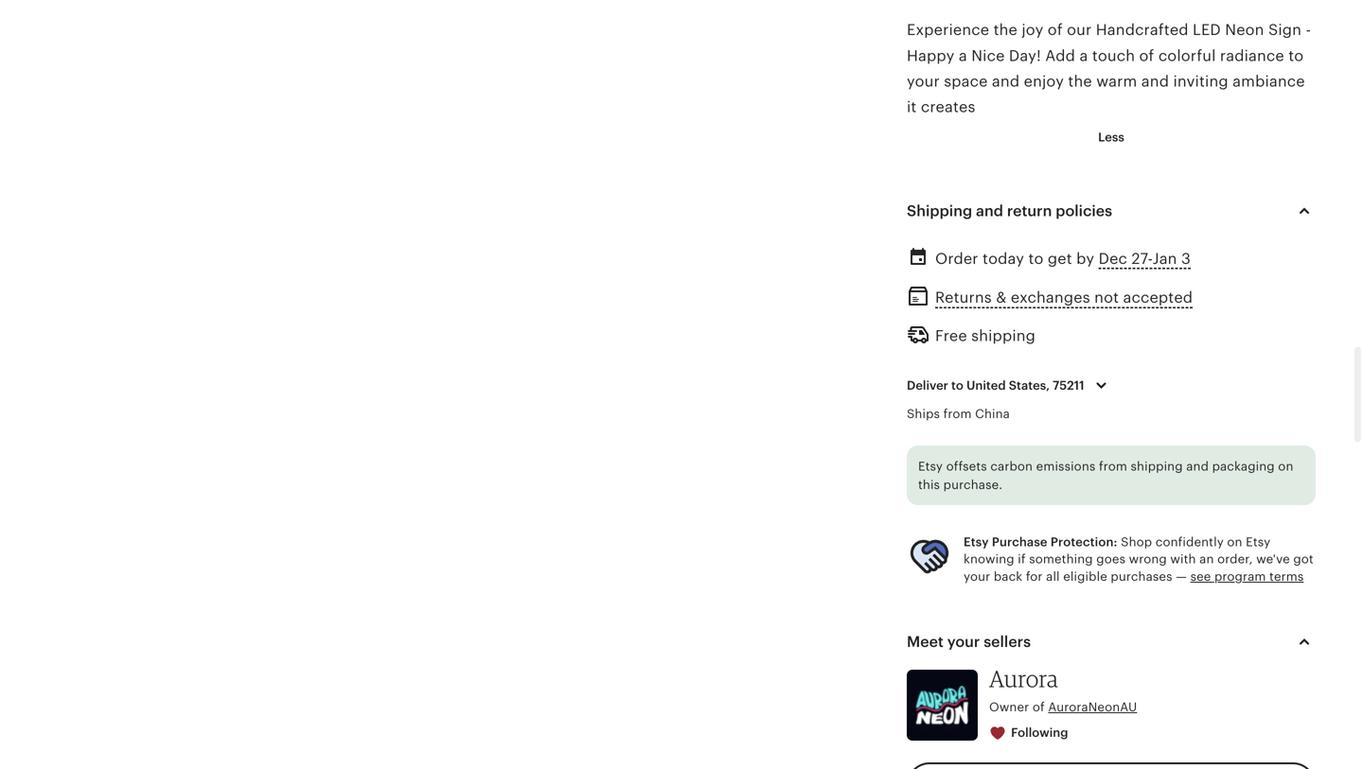 Task type: locate. For each thing, give the bounding box(es) containing it.
deliver to united states, 75211
[[907, 379, 1085, 393]]

experience the joy of our handcrafted led neon sign - happy a nice day! add a touch of colorful radiance to your space and enjoy the warm and inviting ambiance it creates
[[907, 21, 1312, 116]]

0 vertical spatial on
[[1279, 460, 1294, 474]]

and right warm
[[1142, 73, 1169, 90]]

1 vertical spatial shipping
[[1131, 460, 1183, 474]]

sellers
[[984, 634, 1031, 651]]

27-
[[1132, 250, 1153, 268]]

etsy for etsy offsets carbon emissions from shipping and packaging on this purchase.
[[918, 460, 943, 474]]

happy
[[907, 47, 955, 64]]

got
[[1294, 553, 1314, 567]]

order today to get by dec 27-jan 3
[[936, 250, 1191, 268]]

nice
[[972, 47, 1005, 64]]

0 vertical spatial to
[[1289, 47, 1304, 64]]

your inside experience the joy of our handcrafted led neon sign - happy a nice day! add a touch of colorful radiance to your space and enjoy the warm and inviting ambiance it creates
[[907, 73, 940, 90]]

from right the emissions
[[1099, 460, 1128, 474]]

jan
[[1153, 250, 1178, 268]]

warm
[[1097, 73, 1138, 90]]

colorful
[[1159, 47, 1216, 64]]

free shipping
[[936, 328, 1036, 345]]

protection:
[[1051, 535, 1118, 550]]

from right ships
[[944, 407, 972, 421]]

0 horizontal spatial to
[[952, 379, 964, 393]]

something
[[1029, 553, 1093, 567]]

shipping
[[972, 328, 1036, 345], [1131, 460, 1183, 474]]

dec 27-jan 3 button
[[1099, 245, 1191, 273]]

knowing
[[964, 553, 1015, 567]]

the
[[994, 21, 1018, 38], [1068, 73, 1093, 90]]

ships from china
[[907, 407, 1010, 421]]

2 vertical spatial to
[[952, 379, 964, 393]]

from inside etsy offsets carbon emissions from shipping and packaging on this purchase.
[[1099, 460, 1128, 474]]

shop
[[1121, 535, 1153, 550]]

to down sign
[[1289, 47, 1304, 64]]

1 horizontal spatial a
[[1080, 47, 1088, 64]]

and inside etsy offsets carbon emissions from shipping and packaging on this purchase.
[[1187, 460, 1209, 474]]

of
[[1048, 21, 1063, 38], [1140, 47, 1155, 64], [1033, 701, 1045, 715]]

2 vertical spatial of
[[1033, 701, 1045, 715]]

0 vertical spatial of
[[1048, 21, 1063, 38]]

handcrafted
[[1096, 21, 1189, 38]]

to left get
[[1029, 250, 1044, 268]]

it
[[907, 99, 917, 116]]

your right the meet
[[948, 634, 980, 651]]

terms
[[1270, 570, 1304, 584]]

etsy offsets carbon emissions from shipping and packaging on this purchase.
[[918, 460, 1294, 492]]

of down handcrafted
[[1140, 47, 1155, 64]]

get
[[1048, 250, 1073, 268]]

a
[[959, 47, 968, 64], [1080, 47, 1088, 64]]

to
[[1289, 47, 1304, 64], [1029, 250, 1044, 268], [952, 379, 964, 393]]

from
[[944, 407, 972, 421], [1099, 460, 1128, 474]]

of up following
[[1033, 701, 1045, 715]]

and left the packaging
[[1187, 460, 1209, 474]]

creates
[[921, 99, 976, 116]]

joy
[[1022, 21, 1044, 38]]

1 vertical spatial of
[[1140, 47, 1155, 64]]

0 horizontal spatial of
[[1033, 701, 1045, 715]]

returns & exchanges not accepted
[[936, 289, 1193, 307]]

on up order,
[[1228, 535, 1243, 550]]

your
[[907, 73, 940, 90], [964, 570, 991, 584], [948, 634, 980, 651]]

and left return
[[976, 203, 1004, 220]]

deliver to united states, 75211 button
[[893, 366, 1127, 406]]

0 horizontal spatial etsy
[[918, 460, 943, 474]]

1 vertical spatial on
[[1228, 535, 1243, 550]]

0 horizontal spatial shipping
[[972, 328, 1036, 345]]

etsy
[[918, 460, 943, 474], [964, 535, 989, 550], [1246, 535, 1271, 550]]

of right joy
[[1048, 21, 1063, 38]]

2 horizontal spatial to
[[1289, 47, 1304, 64]]

on inside etsy offsets carbon emissions from shipping and packaging on this purchase.
[[1279, 460, 1294, 474]]

ships
[[907, 407, 940, 421]]

wrong
[[1129, 553, 1167, 567]]

return
[[1007, 203, 1052, 220]]

ambiance
[[1233, 73, 1305, 90]]

emissions
[[1037, 460, 1096, 474]]

etsy for etsy purchase protection:
[[964, 535, 989, 550]]

0 horizontal spatial from
[[944, 407, 972, 421]]

today
[[983, 250, 1025, 268]]

75211
[[1053, 379, 1085, 393]]

a left nice
[[959, 47, 968, 64]]

space
[[944, 73, 988, 90]]

and down nice
[[992, 73, 1020, 90]]

2 vertical spatial your
[[948, 634, 980, 651]]

enjoy
[[1024, 73, 1064, 90]]

back
[[994, 570, 1023, 584]]

0 horizontal spatial on
[[1228, 535, 1243, 550]]

less
[[1099, 130, 1125, 144]]

on right the packaging
[[1279, 460, 1294, 474]]

program
[[1215, 570, 1266, 584]]

1 horizontal spatial of
[[1048, 21, 1063, 38]]

1 horizontal spatial on
[[1279, 460, 1294, 474]]

and
[[992, 73, 1020, 90], [1142, 73, 1169, 90], [976, 203, 1004, 220], [1187, 460, 1209, 474]]

1 vertical spatial from
[[1099, 460, 1128, 474]]

&
[[996, 289, 1007, 307]]

0 vertical spatial your
[[907, 73, 940, 90]]

the down add
[[1068, 73, 1093, 90]]

neon
[[1225, 21, 1265, 38]]

1 horizontal spatial from
[[1099, 460, 1128, 474]]

radiance
[[1220, 47, 1285, 64]]

returns
[[936, 289, 992, 307]]

0 vertical spatial shipping
[[972, 328, 1036, 345]]

0 horizontal spatial a
[[959, 47, 968, 64]]

your down knowing
[[964, 570, 991, 584]]

etsy up the we've
[[1246, 535, 1271, 550]]

the left joy
[[994, 21, 1018, 38]]

1 vertical spatial your
[[964, 570, 991, 584]]

for
[[1026, 570, 1043, 584]]

exchanges
[[1011, 289, 1091, 307]]

1 horizontal spatial the
[[1068, 73, 1093, 90]]

etsy up this
[[918, 460, 943, 474]]

dec
[[1099, 250, 1128, 268]]

aurora image
[[907, 671, 978, 742]]

2 horizontal spatial etsy
[[1246, 535, 1271, 550]]

etsy inside etsy offsets carbon emissions from shipping and packaging on this purchase.
[[918, 460, 943, 474]]

your down happy
[[907, 73, 940, 90]]

see program terms link
[[1191, 570, 1304, 584]]

shipping down &
[[972, 328, 1036, 345]]

1 horizontal spatial to
[[1029, 250, 1044, 268]]

to up ships from china
[[952, 379, 964, 393]]

etsy up knowing
[[964, 535, 989, 550]]

on
[[1279, 460, 1294, 474], [1228, 535, 1243, 550]]

0 vertical spatial the
[[994, 21, 1018, 38]]

meet your sellers button
[[890, 620, 1333, 665]]

1 horizontal spatial etsy
[[964, 535, 989, 550]]

deliver
[[907, 379, 949, 393]]

etsy purchase protection:
[[964, 535, 1118, 550]]

meet your sellers
[[907, 634, 1031, 651]]

a right add
[[1080, 47, 1088, 64]]

shipping up shop
[[1131, 460, 1183, 474]]

1 horizontal spatial shipping
[[1131, 460, 1183, 474]]

order,
[[1218, 553, 1253, 567]]



Task type: vqa. For each thing, say whether or not it's contained in the screenshot.
clay
no



Task type: describe. For each thing, give the bounding box(es) containing it.
to inside "dropdown button"
[[952, 379, 964, 393]]

states,
[[1009, 379, 1050, 393]]

3
[[1182, 250, 1191, 268]]

1 a from the left
[[959, 47, 968, 64]]

purchase
[[992, 535, 1048, 550]]

1 vertical spatial the
[[1068, 73, 1093, 90]]

2 horizontal spatial of
[[1140, 47, 1155, 64]]

aurora owner of auroraneonau
[[989, 665, 1137, 715]]

following
[[1011, 726, 1069, 741]]

returns & exchanges not accepted button
[[936, 284, 1193, 312]]

aurora
[[989, 665, 1059, 693]]

shipping and return policies button
[[890, 188, 1333, 234]]

on inside shop confidently on etsy knowing if something goes wrong with an order, we've got your back for all eligible purchases —
[[1228, 535, 1243, 550]]

offsets
[[947, 460, 987, 474]]

your inside shop confidently on etsy knowing if something goes wrong with an order, we've got your back for all eligible purchases —
[[964, 570, 991, 584]]

purchases
[[1111, 570, 1173, 584]]

and inside dropdown button
[[976, 203, 1004, 220]]

policies
[[1056, 203, 1113, 220]]

confidently
[[1156, 535, 1224, 550]]

this
[[918, 478, 940, 492]]

inviting
[[1174, 73, 1229, 90]]

an
[[1200, 553, 1214, 567]]

accepted
[[1124, 289, 1193, 307]]

touch
[[1093, 47, 1135, 64]]

our
[[1067, 21, 1092, 38]]

see program terms
[[1191, 570, 1304, 584]]

order
[[936, 250, 979, 268]]

auroraneonau
[[1049, 701, 1137, 715]]

sign
[[1269, 21, 1302, 38]]

if
[[1018, 553, 1026, 567]]

packaging
[[1213, 460, 1275, 474]]

less button
[[1084, 120, 1139, 154]]

following button
[[975, 717, 1085, 752]]

with
[[1171, 553, 1196, 567]]

of inside aurora owner of auroraneonau
[[1033, 701, 1045, 715]]

all
[[1046, 570, 1060, 584]]

we've
[[1257, 553, 1290, 567]]

auroraneonau link
[[1049, 701, 1137, 715]]

carbon
[[991, 460, 1033, 474]]

your inside meet your sellers dropdown button
[[948, 634, 980, 651]]

2 a from the left
[[1080, 47, 1088, 64]]

0 vertical spatial from
[[944, 407, 972, 421]]

see
[[1191, 570, 1211, 584]]

-
[[1306, 21, 1312, 38]]

owner
[[989, 701, 1030, 715]]

eligible
[[1064, 570, 1108, 584]]

not
[[1095, 289, 1119, 307]]

experience
[[907, 21, 990, 38]]

shipping
[[907, 203, 973, 220]]

purchase.
[[944, 478, 1003, 492]]

led
[[1193, 21, 1221, 38]]

shop confidently on etsy knowing if something goes wrong with an order, we've got your back for all eligible purchases —
[[964, 535, 1314, 584]]

day!
[[1009, 47, 1041, 64]]

etsy inside shop confidently on etsy knowing if something goes wrong with an order, we've got your back for all eligible purchases —
[[1246, 535, 1271, 550]]

0 horizontal spatial the
[[994, 21, 1018, 38]]

free
[[936, 328, 968, 345]]

goes
[[1097, 553, 1126, 567]]

—
[[1176, 570, 1187, 584]]

meet
[[907, 634, 944, 651]]

shipping inside etsy offsets carbon emissions from shipping and packaging on this purchase.
[[1131, 460, 1183, 474]]

1 vertical spatial to
[[1029, 250, 1044, 268]]

add
[[1046, 47, 1076, 64]]

united
[[967, 379, 1006, 393]]

by
[[1077, 250, 1095, 268]]

china
[[975, 407, 1010, 421]]

to inside experience the joy of our handcrafted led neon sign - happy a nice day! add a touch of colorful radiance to your space and enjoy the warm and inviting ambiance it creates
[[1289, 47, 1304, 64]]

shipping and return policies
[[907, 203, 1113, 220]]



